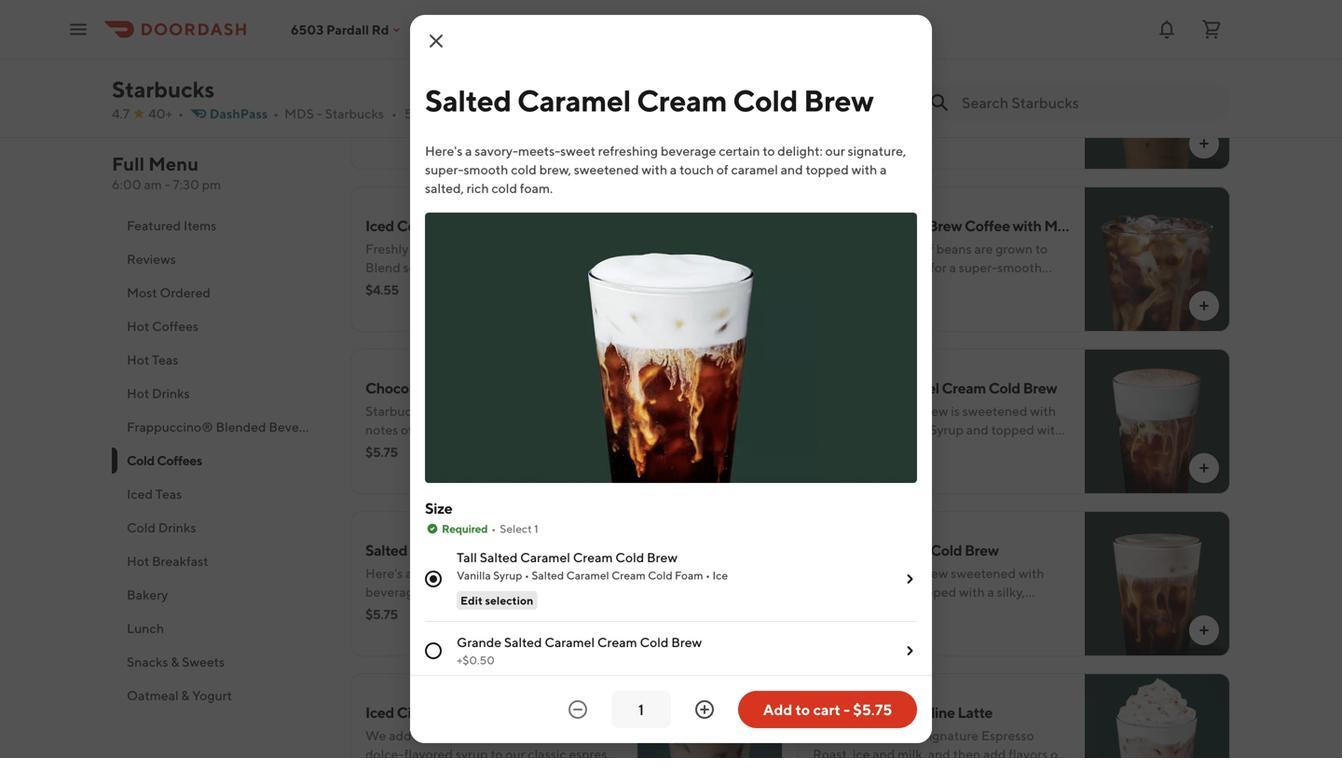 Task type: locate. For each thing, give the bounding box(es) containing it.
hazelnut
[[436, 379, 496, 397]]

increase quantity by 1 image
[[694, 698, 716, 721]]

any
[[380, 297, 401, 312]]

chocolaty
[[813, 603, 871, 618]]

salted down selection
[[504, 635, 542, 650]]

1 horizontal spatial chocolate
[[813, 541, 881, 559]]

coffee up over
[[561, 241, 602, 256]]

not- down amount
[[863, 116, 888, 131]]

topped right syrup
[[914, 584, 957, 600]]

cold right cream
[[913, 603, 939, 618]]

of inside "here's a savory-meets-sweet refreshing beverage certain to delight: our signature, super-smooth cold brew, sweetened with a touch of caramel and topped with a salted, rich cold foam."
[[717, 162, 729, 177]]

1 horizontal spatial too-
[[983, 116, 1009, 131]]

1 horizontal spatial &
[[181, 688, 190, 703]]

teas for iced teas
[[156, 486, 182, 502]]

of down certain
[[717, 162, 729, 177]]

2 too- from the left
[[983, 116, 1009, 131]]

0 items, open order cart image
[[1201, 18, 1223, 41]]

1 vertical spatial coffees
[[157, 453, 202, 468]]

items
[[184, 218, 217, 233]]

chocolate inside the chocolate cream cold brew starbucks® cold brew sweetened with vanilla syrup and topped with a silky, chocolaty cream cold foam.
[[813, 541, 881, 559]]

& for oatmeal
[[181, 688, 190, 703]]

• left 'select'
[[492, 522, 496, 535]]

0 horizontal spatial coffee
[[397, 217, 442, 235]]

1 vertical spatial starbucks®
[[459, 241, 530, 256]]

chocolate for chocolate hazelnut cookie cold brew
[[366, 379, 434, 397]]

ice
[[1013, 97, 1031, 113]]

milk
[[961, 97, 986, 113]]

hot breakfast button
[[112, 545, 328, 578]]

& for snacks
[[171, 654, 179, 669]]

2 vertical spatial sweetened
[[951, 566, 1016, 581]]

iced chestnut praline latte image
[[1085, 673, 1231, 758]]

coffee up brewed
[[397, 217, 442, 235]]

sweetened up 'refreshingly'
[[513, 260, 578, 275]]

shots
[[913, 79, 944, 94]]

& inside "button"
[[181, 688, 190, 703]]

2 horizontal spatial of
[[947, 79, 959, 94]]

chocolate left "hazelnut" on the left of page
[[366, 379, 434, 397]]

hot down hot teas
[[127, 386, 149, 401]]

1 horizontal spatial -
[[317, 106, 322, 121]]

frappuccino® blended beverages button
[[112, 410, 331, 444]]

salted inside grande salted caramel cream cold brew +$0.50
[[504, 635, 542, 650]]

4 hot from the top
[[127, 553, 149, 569]]

foam. right cream
[[942, 603, 975, 618]]

whole
[[922, 97, 958, 113]]

6:00
[[112, 177, 141, 192]]

- right cart
[[844, 701, 850, 718]]

1 vertical spatial starbucks
[[325, 106, 384, 121]]

too- up flavor.
[[888, 116, 914, 131]]

pardall
[[326, 22, 369, 37]]

3 hot from the top
[[127, 386, 149, 401]]

latte right praline
[[958, 704, 993, 721]]

add item to cart image
[[750, 136, 765, 151], [1197, 298, 1212, 313], [750, 461, 765, 476]]

1 horizontal spatial of
[[908, 97, 920, 113]]

cold
[[733, 83, 798, 118], [894, 217, 926, 235], [549, 379, 581, 397], [989, 379, 1021, 397], [127, 453, 155, 468], [127, 520, 156, 535], [515, 541, 547, 559], [931, 541, 962, 559], [616, 550, 645, 565], [887, 566, 915, 581], [648, 569, 673, 582], [640, 635, 669, 650]]

topped down our
[[806, 162, 849, 177]]

• left 'mds'
[[273, 106, 279, 121]]

2 horizontal spatial -
[[844, 701, 850, 718]]

size
[[425, 499, 453, 517]]

teas for hot teas
[[152, 352, 178, 367]]

smooth
[[464, 162, 509, 177]]

to right ice
[[1033, 97, 1046, 113]]

iced inside button
[[127, 486, 153, 502]]

& inside button
[[171, 654, 179, 669]]

rich
[[467, 180, 489, 196]]

• right syrup
[[525, 569, 530, 582]]

6503
[[291, 22, 324, 37]]

0 horizontal spatial chocolate
[[366, 379, 434, 397]]

1 vertical spatial cold
[[492, 180, 517, 196]]

coffees down frappuccino® on the left bottom of the page
[[157, 453, 202, 468]]

1 horizontal spatial foam.
[[942, 603, 975, 618]]

starbucks® for iced coffee
[[459, 241, 530, 256]]

seriously,
[[474, 278, 528, 294]]

2 vertical spatial cold
[[913, 603, 939, 618]]

sweetened inside "here's a savory-meets-sweet refreshing beverage certain to delight: our signature, super-smooth cold brew, sweetened with a touch of caramel and topped with a salted, rich cold foam."
[[574, 162, 639, 177]]

0 vertical spatial chocolate
[[366, 379, 434, 397]]

0 horizontal spatial not-
[[863, 116, 888, 131]]

of up "whole"
[[947, 79, 959, 94]]

sweetened up silky,
[[951, 566, 1016, 581]]

iced cinnamon dolce latte image
[[638, 673, 783, 758]]

starbucks® up '$5.15'
[[813, 217, 891, 235]]

starbucks right 'mds'
[[325, 106, 384, 121]]

with left silky,
[[959, 584, 985, 600]]

with up silky,
[[1019, 566, 1045, 581]]

of
[[947, 79, 959, 94], [908, 97, 920, 113], [717, 162, 729, 177]]

Item Search search field
[[962, 92, 1216, 113]]

salted right syrup
[[532, 569, 564, 582]]

1 vertical spatial topped
[[914, 584, 957, 600]]

0 horizontal spatial of
[[717, 162, 729, 177]]

1 horizontal spatial latte
[[958, 704, 993, 721]]

0 horizontal spatial topped
[[806, 162, 849, 177]]

cream
[[874, 603, 911, 618]]

day.
[[404, 297, 428, 312]]

super-
[[425, 162, 464, 177]]

& right snacks
[[171, 654, 179, 669]]

None radio
[[425, 571, 442, 587]]

1 horizontal spatial starbucks
[[325, 106, 384, 121]]

most ordered
[[127, 285, 211, 300]]

with left milk
[[1013, 217, 1042, 235]]

coffees inside button
[[152, 318, 199, 334]]

starbucks® inside iced coffee freshly brewed starbucks® iced coffee blend served chilled and sweetened over ice. an absolutely, seriously, refreshingly lift to any day.
[[459, 241, 530, 256]]

1 horizontal spatial cinnamon
[[813, 379, 882, 397]]

none radio inside the size group
[[425, 571, 442, 587]]

0 vertical spatial cold
[[511, 162, 537, 177]]

hot up hot drinks
[[127, 352, 149, 367]]

0 horizontal spatial latte
[[509, 704, 544, 721]]

+$0.50
[[457, 654, 495, 667]]

salted down sugar
[[425, 83, 512, 118]]

amount
[[859, 97, 905, 113]]

add item to cart image for espresso
[[750, 136, 765, 151]]

1 hot from the top
[[127, 318, 149, 334]]

0 horizontal spatial too-
[[888, 116, 914, 131]]

and down delight: at the right of the page
[[781, 162, 803, 177]]

a inside 'smooth ristretto shots of espresso get the perfect amount of whole milk and ice to create a not-too-strong, not-too-creamy, just-right flavor.'
[[853, 116, 860, 131]]

hot for hot teas
[[127, 352, 149, 367]]

close salted caramel cream cold brew image
[[425, 30, 448, 52]]

lift
[[604, 278, 620, 294]]

starbucks
[[112, 76, 215, 103], [325, 106, 384, 121]]

iced teas
[[127, 486, 182, 502]]

2 horizontal spatial coffee
[[965, 217, 1011, 235]]

lunch
[[127, 621, 164, 636]]

to down ice.
[[366, 297, 378, 312]]

None radio
[[425, 642, 442, 659]]

and down espresso
[[988, 97, 1011, 113]]

coffee left milk
[[965, 217, 1011, 235]]

blended
[[216, 419, 266, 435]]

vanilla
[[813, 584, 851, 600]]

featured items
[[127, 218, 217, 233]]

0 vertical spatial topped
[[806, 162, 849, 177]]

cold
[[511, 162, 537, 177], [492, 180, 517, 196], [913, 603, 939, 618]]

to inside "here's a savory-meets-sweet refreshing beverage certain to delight: our signature, super-smooth cold brew, sweetened with a touch of caramel and topped with a salted, rich cold foam."
[[763, 143, 775, 159]]

$6.75
[[366, 120, 398, 135]]

sweetened down the refreshing
[[574, 162, 639, 177]]

0 vertical spatial coffees
[[152, 318, 199, 334]]

1 vertical spatial sweetened
[[513, 260, 578, 275]]

1 vertical spatial foam.
[[942, 603, 975, 618]]

40+
[[148, 106, 172, 121]]

cold inside the chocolate cream cold brew starbucks® cold brew sweetened with vanilla syrup and topped with a silky, chocolaty cream cold foam.
[[913, 603, 939, 618]]

1 horizontal spatial not-
[[958, 116, 983, 131]]

caramel inside grande salted caramel cream cold brew +$0.50
[[545, 635, 595, 650]]

0 vertical spatial cinnamon
[[813, 379, 882, 397]]

drinks for hot drinks
[[152, 386, 190, 401]]

0 vertical spatial of
[[947, 79, 959, 94]]

iced
[[366, 55, 394, 72], [366, 217, 394, 235], [532, 241, 559, 256], [127, 486, 153, 502], [366, 704, 394, 721], [813, 704, 842, 721]]

cream inside grande salted caramel cream cold brew +$0.50
[[598, 635, 638, 650]]

snacks
[[127, 654, 168, 669]]

starbucks up '40+ •'
[[112, 76, 215, 103]]

a down signature,
[[880, 162, 887, 177]]

$5.75 for salted
[[366, 607, 398, 622]]

add item to cart image for cinnamon caramel cream cold brew
[[1197, 461, 1212, 476]]

0 horizontal spatial -
[[165, 177, 170, 192]]

to left cart
[[796, 701, 810, 718]]

add item to cart image for chocolate cream cold brew
[[1197, 623, 1212, 638]]

silky,
[[997, 584, 1026, 600]]

1 vertical spatial teas
[[156, 486, 182, 502]]

starbucks® up vanilla
[[813, 566, 884, 581]]

hot for hot breakfast
[[127, 553, 149, 569]]

0 vertical spatial -
[[317, 106, 322, 121]]

sweets
[[182, 654, 225, 669]]

- right am
[[165, 177, 170, 192]]

& left yogurt at the bottom left
[[181, 688, 190, 703]]

0 vertical spatial starbucks®
[[813, 217, 891, 235]]

with down signature,
[[852, 162, 878, 177]]

hot down most
[[127, 318, 149, 334]]

foam. down brew, at the top left of the page
[[520, 180, 553, 196]]

Current quantity is 1 number field
[[623, 699, 660, 720]]

0 vertical spatial drinks
[[152, 386, 190, 401]]

1 horizontal spatial topped
[[914, 584, 957, 600]]

none radio inside the size group
[[425, 642, 442, 659]]

oatmeal & yogurt button
[[112, 679, 328, 712]]

to inside iced coffee freshly brewed starbucks® iced coffee blend served chilled and sweetened over ice. an absolutely, seriously, refreshingly lift to any day.
[[366, 297, 378, 312]]

2 hot from the top
[[127, 352, 149, 367]]

here's a savory-meets-sweet refreshing beverage certain to delight: our signature, super-smooth cold brew, sweetened with a touch of caramel and topped with a salted, rich cold foam.
[[425, 143, 907, 196]]

cream
[[637, 83, 727, 118], [942, 379, 986, 397], [468, 541, 512, 559], [884, 541, 928, 559], [573, 550, 613, 565], [612, 569, 646, 582], [598, 635, 638, 650]]

am
[[144, 177, 162, 192]]

drinks up frappuccino® on the left bottom of the page
[[152, 386, 190, 401]]

cinnamon
[[813, 379, 882, 397], [397, 704, 465, 721]]

size group
[[425, 498, 918, 758]]

and up cream
[[889, 584, 911, 600]]

cold down smooth
[[492, 180, 517, 196]]

6503 pardall rd button
[[291, 22, 404, 37]]

and inside iced coffee freshly brewed starbucks® iced coffee blend served chilled and sweetened over ice. an absolutely, seriously, refreshingly lift to any day.
[[488, 260, 511, 275]]

signature,
[[848, 143, 907, 159]]

iced for iced cinnamon dolce latte
[[366, 704, 394, 721]]

too-
[[888, 116, 914, 131], [983, 116, 1009, 131]]

1 vertical spatial add item to cart image
[[1197, 298, 1212, 313]]

1 latte from the left
[[509, 704, 544, 721]]

and
[[988, 97, 1011, 113], [781, 162, 803, 177], [488, 260, 511, 275], [889, 584, 911, 600]]

cold down the meets-
[[511, 162, 537, 177]]

add item to cart image
[[1197, 136, 1212, 151], [750, 298, 765, 313], [1197, 461, 1212, 476], [1197, 623, 1212, 638]]

0 horizontal spatial starbucks
[[112, 76, 215, 103]]

sweetened inside the chocolate cream cold brew starbucks® cold brew sweetened with vanilla syrup and topped with a silky, chocolaty cream cold foam.
[[951, 566, 1016, 581]]

tall salted caramel cream cold brew vanilla syrup • salted caramel cream cold foam • ice
[[457, 550, 728, 582]]

featured items button
[[112, 209, 328, 242]]

pm
[[202, 177, 221, 192]]

drinks up breakfast
[[158, 520, 196, 535]]

0 horizontal spatial foam.
[[520, 180, 553, 196]]

sugar
[[443, 55, 481, 72]]

hot coffees button
[[112, 310, 328, 343]]

strong,
[[914, 116, 955, 131]]

salted caramel cream cold brew down required
[[366, 541, 584, 559]]

1 vertical spatial -
[[165, 177, 170, 192]]

cold inside button
[[127, 520, 156, 535]]

0 vertical spatial salted caramel cream cold brew
[[425, 83, 874, 118]]

iced for iced chestnut praline latte
[[813, 704, 842, 721]]

1 vertical spatial drinks
[[158, 520, 196, 535]]

1 vertical spatial &
[[181, 688, 190, 703]]

decrease quantity by 1 image
[[567, 698, 589, 721]]

salted caramel cream cold brew inside dialog
[[425, 83, 874, 118]]

of down shots
[[908, 97, 920, 113]]

dashpass •
[[210, 106, 279, 121]]

teas down hot coffees in the left top of the page
[[152, 352, 178, 367]]

sweet
[[561, 143, 596, 159]]

not-
[[863, 116, 888, 131], [958, 116, 983, 131]]

starbucks® up chilled
[[459, 241, 530, 256]]

0 vertical spatial sweetened
[[574, 162, 639, 177]]

a left silky,
[[988, 584, 995, 600]]

7:30
[[173, 177, 199, 192]]

0 horizontal spatial &
[[171, 654, 179, 669]]

0 vertical spatial &
[[171, 654, 179, 669]]

-
[[317, 106, 322, 121], [165, 177, 170, 192], [844, 701, 850, 718]]

starbucks® inside the chocolate cream cold brew starbucks® cold brew sweetened with vanilla syrup and topped with a silky, chocolaty cream cold foam.
[[813, 566, 884, 581]]

1 vertical spatial cinnamon
[[397, 704, 465, 721]]

0 vertical spatial add item to cart image
[[750, 136, 765, 151]]

topped
[[806, 162, 849, 177], [914, 584, 957, 600]]

blend
[[366, 260, 401, 275]]

caramel
[[731, 162, 778, 177]]

6503 pardall rd
[[291, 22, 389, 37]]

to up "caramel"
[[763, 143, 775, 159]]

2 latte from the left
[[958, 704, 993, 721]]

coffees down the most ordered
[[152, 318, 199, 334]]

0 vertical spatial foam.
[[520, 180, 553, 196]]

2 vertical spatial of
[[717, 162, 729, 177]]

- right 'mds'
[[317, 106, 322, 121]]

a up right
[[853, 116, 860, 131]]

foam
[[675, 569, 704, 582]]

hot up bakery
[[127, 553, 149, 569]]

most
[[127, 285, 157, 300]]

0 vertical spatial teas
[[152, 352, 178, 367]]

chocolate hazelnut cookie cold brew
[[366, 379, 617, 397]]

add item to cart image for iced coffee
[[750, 298, 765, 313]]

1 not- from the left
[[863, 116, 888, 131]]

2 vertical spatial -
[[844, 701, 850, 718]]

• left ice in the right of the page
[[706, 569, 711, 582]]

1 vertical spatial of
[[908, 97, 920, 113]]

too- down 'milk'
[[983, 116, 1009, 131]]

2 vertical spatial starbucks®
[[813, 566, 884, 581]]

cream inside the chocolate cream cold brew starbucks® cold brew sweetened with vanilla syrup and topped with a silky, chocolaty cream cold foam.
[[884, 541, 928, 559]]

500
[[405, 106, 431, 121]]

$4.55
[[366, 282, 399, 297]]

salted caramel cream cold brew down espresso in the left of the page
[[425, 83, 874, 118]]

smooth
[[813, 79, 860, 94]]

latte right dolce
[[509, 704, 544, 721]]

1 vertical spatial chocolate
[[813, 541, 881, 559]]

bakery button
[[112, 578, 328, 612]]

2 vertical spatial add item to cart image
[[750, 461, 765, 476]]

chocolate up vanilla
[[813, 541, 881, 559]]

here's
[[425, 143, 463, 159]]

savory-
[[475, 143, 518, 159]]

not- down 'milk'
[[958, 116, 983, 131]]

teas down cold coffees
[[156, 486, 182, 502]]

and up 'seriously,'
[[488, 260, 511, 275]]

edit
[[461, 594, 483, 607]]

iced coffee image
[[638, 186, 783, 332]]



Task type: vqa. For each thing, say whether or not it's contained in the screenshot.
Select
yes



Task type: describe. For each thing, give the bounding box(es) containing it.
a right the here's
[[465, 143, 472, 159]]

brew inside grande salted caramel cream cold brew +$0.50
[[672, 635, 702, 650]]

espresso
[[961, 79, 1013, 94]]

cinnamon caramel cream cold brew image
[[1085, 349, 1231, 494]]

brew inside tall salted caramel cream cold brew vanilla syrup • salted caramel cream cold foam • ice
[[647, 550, 678, 565]]

most ordered button
[[112, 276, 328, 310]]

absolutely,
[[408, 278, 472, 294]]

praline
[[909, 704, 955, 721]]

notification bell image
[[1156, 18, 1179, 41]]

40+ •
[[148, 106, 184, 121]]

select
[[500, 522, 532, 535]]

ristretto
[[862, 79, 910, 94]]

dolce
[[468, 704, 507, 721]]

sweetened inside iced coffee freshly brewed starbucks® iced coffee blend served chilled and sweetened over ice. an absolutely, seriously, refreshingly lift to any day.
[[513, 260, 578, 275]]

syrup
[[493, 569, 523, 582]]

rd
[[372, 22, 389, 37]]

hot breakfast
[[127, 553, 208, 569]]

0 vertical spatial starbucks
[[112, 76, 215, 103]]

add item to cart image for milk
[[1197, 298, 1212, 313]]

$5.75 inside add to cart - $5.75 'button'
[[853, 701, 893, 718]]

iced coffee freshly brewed starbucks® iced coffee blend served chilled and sweetened over ice. an absolutely, seriously, refreshingly lift to any day.
[[366, 217, 620, 312]]

mds - starbucks • 500 ft
[[284, 106, 443, 121]]

required
[[442, 522, 488, 535]]

salted caramel cream cold brew image
[[638, 511, 783, 656]]

oatmilk
[[483, 55, 537, 72]]

hot coffees
[[127, 318, 199, 334]]

snacks & sweets button
[[112, 645, 328, 679]]

starbucks® for chocolate cream cold brew
[[813, 566, 884, 581]]

0 horizontal spatial cinnamon
[[397, 704, 465, 721]]

ice
[[713, 569, 728, 582]]

full
[[112, 153, 145, 175]]

foam. inside the chocolate cream cold brew starbucks® cold brew sweetened with vanilla syrup and topped with a silky, chocolaty cream cold foam.
[[942, 603, 975, 618]]

cold drinks
[[127, 520, 196, 535]]

coffees for hot coffees
[[152, 318, 199, 334]]

the
[[1038, 79, 1058, 94]]

perfect
[[813, 97, 857, 113]]

cookie
[[499, 379, 546, 397]]

menu
[[148, 153, 199, 175]]

chocolate cream cold brew starbucks® cold brew sweetened with vanilla syrup and topped with a silky, chocolaty cream cold foam.
[[813, 541, 1045, 618]]

dashpass
[[210, 106, 268, 121]]

lunch button
[[112, 612, 328, 645]]

brewed
[[411, 241, 456, 256]]

a inside the chocolate cream cold brew starbucks® cold brew sweetened with vanilla syrup and topped with a silky, chocolaty cream cold foam.
[[988, 584, 995, 600]]

a left touch at the top right
[[670, 162, 677, 177]]

grande
[[457, 635, 502, 650]]

1 too- from the left
[[888, 116, 914, 131]]

latte for iced chestnut praline latte
[[958, 704, 993, 721]]

iced for iced brown sugar oatmilk shaken espresso
[[366, 55, 394, 72]]

over
[[581, 260, 607, 275]]

beverage
[[661, 143, 716, 159]]

just-
[[813, 135, 840, 150]]

cold drinks button
[[112, 511, 328, 545]]

drinks for cold drinks
[[158, 520, 196, 535]]

frappuccino® blended beverages
[[127, 419, 331, 435]]

open menu image
[[67, 18, 90, 41]]

creamy,
[[1009, 116, 1054, 131]]

reviews button
[[112, 242, 328, 276]]

to inside 'smooth ristretto shots of espresso get the perfect amount of whole milk and ice to create a not-too-strong, not-too-creamy, just-right flavor.'
[[1033, 97, 1046, 113]]

salted left tall
[[366, 541, 408, 559]]

to inside add to cart - $5.75 'button'
[[796, 701, 810, 718]]

refreshing
[[598, 143, 658, 159]]

shaken
[[539, 55, 588, 72]]

our
[[826, 143, 845, 159]]

cinnamon caramel cream cold brew
[[813, 379, 1058, 397]]

certain
[[719, 143, 760, 159]]

• select 1
[[492, 522, 539, 535]]

1 vertical spatial salted caramel cream cold brew
[[366, 541, 584, 559]]

hot teas
[[127, 352, 178, 367]]

$5.75 for cinnamon
[[813, 444, 846, 460]]

iced teas button
[[112, 477, 328, 511]]

and inside the chocolate cream cold brew starbucks® cold brew sweetened with vanilla syrup and topped with a silky, chocolaty cream cold foam.
[[889, 584, 911, 600]]

salted,
[[425, 180, 464, 196]]

salted caramel cream cold brew dialog
[[410, 15, 932, 758]]

starbucks® cold brew coffee with milk
[[813, 217, 1073, 235]]

mds
[[284, 106, 314, 121]]

chocolate for chocolate cream cold brew starbucks® cold brew sweetened with vanilla syrup and topped with a silky, chocolaty cream cold foam.
[[813, 541, 881, 559]]

hot drinks
[[127, 386, 190, 401]]

iced brown sugar oatmilk shaken espresso image
[[638, 24, 783, 170]]

- inside full menu 6:00 am - 7:30 pm
[[165, 177, 170, 192]]

right
[[840, 135, 868, 150]]

topped inside the chocolate cream cold brew starbucks® cold brew sweetened with vanilla syrup and topped with a silky, chocolaty cream cold foam.
[[914, 584, 957, 600]]

chocolate hazelnut cookie cold brew image
[[638, 349, 783, 494]]

coffees for cold coffees
[[157, 453, 202, 468]]

iced for iced coffee freshly brewed starbucks® iced coffee blend served chilled and sweetened over ice. an absolutely, seriously, refreshingly lift to any day.
[[366, 217, 394, 235]]

flavor.
[[871, 135, 907, 150]]

freshly
[[366, 241, 409, 256]]

chestnut
[[845, 704, 907, 721]]

1 horizontal spatial coffee
[[561, 241, 602, 256]]

add
[[763, 701, 793, 718]]

iced coffee with milk image
[[638, 0, 783, 7]]

add to cart - $5.75
[[763, 701, 893, 718]]

yogurt
[[192, 688, 232, 703]]

with down the refreshing
[[642, 162, 668, 177]]

brew,
[[539, 162, 572, 177]]

hot for hot coffees
[[127, 318, 149, 334]]

$5.75 for chocolate
[[366, 444, 398, 460]]

latte for iced cinnamon dolce latte
[[509, 704, 544, 721]]

topped inside "here's a savory-meets-sweet refreshing beverage certain to delight: our signature, super-smooth cold brew, sweetened with a touch of caramel and topped with a salted, rich cold foam."
[[806, 162, 849, 177]]

and inside "here's a savory-meets-sweet refreshing beverage certain to delight: our signature, super-smooth cold brew, sweetened with a touch of caramel and topped with a salted, rich cold foam."
[[781, 162, 803, 177]]

cold inside grande salted caramel cream cold brew +$0.50
[[640, 635, 669, 650]]

hot teas button
[[112, 343, 328, 377]]

chocolate cream cold brew image
[[1085, 511, 1231, 656]]

iced for iced teas
[[127, 486, 153, 502]]

- inside 'button'
[[844, 701, 850, 718]]

add to cart - $5.75 button
[[738, 691, 918, 728]]

iced chestnut praline latte
[[813, 704, 993, 721]]

starbucks® cold brew coffee with milk image
[[1085, 186, 1231, 332]]

salted up syrup
[[480, 550, 518, 565]]

oatmeal
[[127, 688, 179, 703]]

featured
[[127, 218, 181, 233]]

2 not- from the left
[[958, 116, 983, 131]]

tall
[[457, 550, 477, 565]]

4.7
[[112, 106, 130, 121]]

oatmeal & yogurt
[[127, 688, 232, 703]]

ordered
[[160, 285, 211, 300]]

iced brown sugar oatmilk shaken espresso
[[366, 55, 650, 72]]

• right '40+'
[[178, 106, 184, 121]]

full menu 6:00 am - 7:30 pm
[[112, 153, 221, 192]]

1
[[534, 522, 539, 535]]

chilled
[[446, 260, 486, 275]]

foam. inside "here's a savory-meets-sweet refreshing beverage certain to delight: our signature, super-smooth cold brew, sweetened with a touch of caramel and topped with a salted, rich cold foam."
[[520, 180, 553, 196]]

touch
[[680, 162, 714, 177]]

iced flat white image
[[1085, 24, 1231, 170]]

cold coffees
[[127, 453, 202, 468]]

• left 500
[[392, 106, 397, 121]]

hot for hot drinks
[[127, 386, 149, 401]]

an
[[388, 278, 406, 294]]

delight:
[[778, 143, 823, 159]]

and inside 'smooth ristretto shots of espresso get the perfect amount of whole milk and ice to create a not-too-strong, not-too-creamy, just-right flavor.'
[[988, 97, 1011, 113]]



